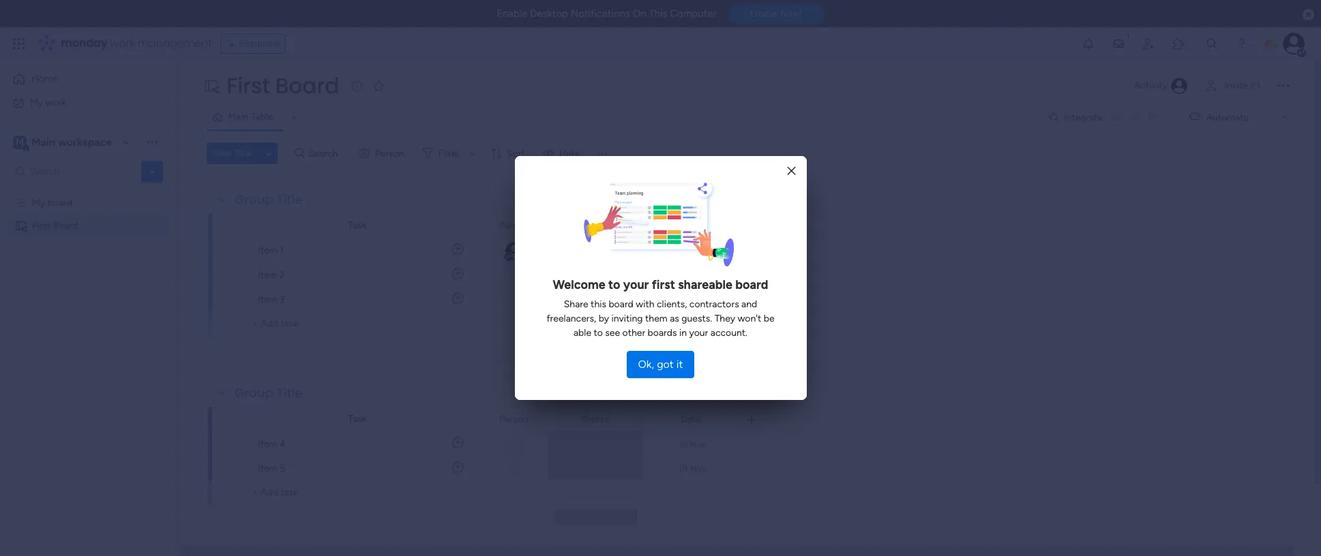 Task type: describe. For each thing, give the bounding box(es) containing it.
first inside list box
[[32, 220, 51, 232]]

be
[[764, 313, 775, 325]]

see
[[605, 328, 620, 339]]

1 horizontal spatial board
[[609, 299, 634, 310]]

new task button
[[207, 143, 259, 164]]

Search in workspace field
[[29, 164, 114, 179]]

list box containing my board
[[0, 188, 174, 422]]

plans
[[257, 38, 280, 49]]

main table button
[[207, 106, 283, 128]]

it for working on it
[[618, 245, 624, 257]]

welcome to your first shareable board share this board with clients, contractors and freelancers, by inviting them as guests. they won't be able to see other boards in your account.
[[547, 278, 775, 339]]

1 vertical spatial your
[[690, 328, 709, 339]]

1 18 nov from the top
[[679, 270, 707, 280]]

title for status
[[277, 191, 303, 208]]

table
[[251, 111, 273, 123]]

1 vertical spatial 1
[[280, 245, 284, 257]]

1 horizontal spatial board
[[275, 70, 339, 101]]

1 vertical spatial board
[[736, 278, 769, 293]]

desktop
[[530, 8, 568, 20]]

enable for enable desktop notifications on this computer
[[497, 8, 528, 20]]

19 nov
[[679, 246, 707, 256]]

won't
[[738, 313, 762, 325]]

item 4
[[258, 439, 286, 450]]

item for item 5
[[258, 463, 277, 475]]

4
[[280, 439, 286, 450]]

2 vertical spatial person
[[500, 414, 529, 425]]

work for my
[[45, 97, 66, 108]]

sort button
[[485, 143, 534, 164]]

0 vertical spatial your
[[624, 278, 649, 293]]

as
[[670, 313, 680, 325]]

see plans button
[[220, 33, 286, 54]]

enable now! button
[[728, 4, 825, 24]]

close image
[[788, 166, 796, 176]]

autopilot image
[[1190, 108, 1201, 125]]

item 2
[[258, 270, 285, 281]]

First Board field
[[223, 70, 343, 101]]

got
[[657, 358, 674, 371]]

angle down image
[[265, 148, 272, 159]]

notifications
[[571, 8, 631, 20]]

item for item 2
[[258, 270, 277, 281]]

working on it
[[567, 245, 624, 257]]

search everything image
[[1206, 37, 1219, 50]]

my work
[[30, 97, 66, 108]]

and
[[742, 299, 758, 310]]

2 status field from the top
[[578, 413, 613, 428]]

ok, got it button
[[627, 351, 694, 379]]

main table
[[228, 111, 273, 123]]

enable for enable now!
[[750, 8, 779, 19]]

help image
[[1236, 37, 1249, 50]]

shareable board image inside list box
[[14, 219, 27, 232]]

item 1
[[258, 245, 284, 257]]

1 date field from the top
[[677, 219, 704, 234]]

1 16 from the top
[[679, 294, 688, 305]]

this
[[649, 8, 668, 20]]

group title field for person
[[231, 385, 306, 403]]

activity
[[1135, 80, 1168, 91]]

2 16 nov from the top
[[679, 440, 707, 450]]

item 5
[[258, 463, 285, 475]]

0 vertical spatial first
[[227, 70, 270, 101]]

2 nov from the top
[[690, 270, 707, 280]]

management
[[138, 35, 212, 51]]

show board description image
[[349, 79, 365, 93]]

item for item 4
[[258, 439, 277, 450]]

welcome
[[553, 278, 606, 293]]

filter
[[438, 148, 460, 159]]

hide
[[559, 148, 580, 159]]

it for ok, got it
[[677, 358, 683, 371]]

share
[[564, 299, 589, 310]]

1 image
[[1123, 28, 1135, 43]]

first
[[652, 278, 676, 293]]

task inside new task button
[[235, 147, 253, 159]]

dapulse close image
[[1303, 8, 1315, 22]]

2
[[280, 270, 285, 281]]

now!
[[781, 8, 802, 19]]

invite members image
[[1142, 37, 1156, 50]]

my for my board
[[32, 197, 45, 208]]

1 person field from the top
[[496, 219, 532, 234]]

2 18 nov from the top
[[679, 464, 707, 474]]

hide button
[[538, 143, 588, 164]]

enable now!
[[750, 8, 802, 19]]

group title field for status
[[231, 191, 306, 209]]

them
[[646, 313, 668, 325]]

integrate
[[1064, 112, 1104, 123]]

1 horizontal spatial to
[[609, 278, 621, 293]]

shareable
[[678, 278, 733, 293]]

jacob simon image
[[1284, 33, 1305, 55]]

group title for status
[[235, 191, 303, 208]]

with
[[636, 299, 655, 310]]

invite / 1 button
[[1200, 75, 1267, 97]]

my for my work
[[30, 97, 43, 108]]

0 horizontal spatial to
[[594, 328, 603, 339]]



Task type: vqa. For each thing, say whether or not it's contained in the screenshot.
monday work management
yes



Task type: locate. For each thing, give the bounding box(es) containing it.
1 horizontal spatial work
[[110, 35, 135, 51]]

item 3
[[258, 294, 285, 306]]

1 horizontal spatial enable
[[750, 8, 779, 19]]

1 horizontal spatial it
[[677, 358, 683, 371]]

1 item from the top
[[258, 245, 277, 257]]

in
[[680, 328, 687, 339]]

by
[[599, 313, 609, 325]]

first up main table on the top of the page
[[227, 70, 270, 101]]

guests.
[[682, 313, 713, 325]]

1 vertical spatial person
[[500, 220, 529, 232]]

v2 search image
[[295, 146, 305, 161]]

work down the home at the left of page
[[45, 97, 66, 108]]

0 vertical spatial 16 nov
[[679, 294, 707, 305]]

0 horizontal spatial main
[[31, 135, 55, 148]]

my board
[[32, 197, 72, 208]]

1 vertical spatial title
[[277, 385, 303, 402]]

date up '19 nov'
[[681, 220, 701, 232]]

main for main workspace
[[31, 135, 55, 148]]

0 horizontal spatial first
[[32, 220, 51, 232]]

2 group from the top
[[235, 385, 273, 402]]

19
[[679, 246, 688, 256]]

1 vertical spatial date
[[681, 414, 701, 425]]

1 vertical spatial status
[[582, 414, 609, 425]]

1 18 from the top
[[679, 270, 688, 280]]

1 status from the top
[[582, 220, 609, 232]]

1 vertical spatial group
[[235, 385, 273, 402]]

main inside workspace selection element
[[31, 135, 55, 148]]

date field down "ok, got it" button
[[677, 413, 704, 428]]

4 item from the top
[[258, 439, 277, 450]]

0 horizontal spatial board
[[48, 197, 72, 208]]

0 vertical spatial 18 nov
[[679, 270, 707, 280]]

it inside button
[[677, 358, 683, 371]]

0 horizontal spatial first board
[[32, 220, 78, 232]]

work for monday
[[110, 35, 135, 51]]

workspace
[[58, 135, 112, 148]]

1 horizontal spatial 1
[[1257, 80, 1261, 91]]

monday work management
[[61, 35, 212, 51]]

item for item 1
[[258, 245, 277, 257]]

main workspace
[[31, 135, 112, 148]]

dapulse integrations image
[[1049, 112, 1059, 122]]

clients,
[[657, 299, 687, 310]]

monday
[[61, 35, 108, 51]]

1 vertical spatial board
[[53, 220, 78, 232]]

1 vertical spatial it
[[677, 358, 683, 371]]

home
[[31, 73, 57, 85]]

able
[[574, 328, 592, 339]]

person button
[[353, 143, 413, 164]]

1 up 2
[[280, 245, 284, 257]]

group title down the angle down icon
[[235, 191, 303, 208]]

to
[[609, 278, 621, 293], [594, 328, 603, 339]]

5
[[280, 463, 285, 475]]

2 item from the top
[[258, 270, 277, 281]]

2 title from the top
[[277, 385, 303, 402]]

board up inviting
[[609, 299, 634, 310]]

my down the home at the left of page
[[30, 97, 43, 108]]

18
[[679, 270, 688, 280], [679, 464, 688, 474]]

item
[[258, 245, 277, 257], [258, 270, 277, 281], [258, 294, 277, 306], [258, 439, 277, 450], [258, 463, 277, 475]]

0 vertical spatial group title
[[235, 191, 303, 208]]

1 group title from the top
[[235, 191, 303, 208]]

my down search in workspace field
[[32, 197, 45, 208]]

1 horizontal spatial first
[[227, 70, 270, 101]]

home button
[[8, 68, 147, 90]]

0 vertical spatial first board
[[227, 70, 339, 101]]

your up with
[[624, 278, 649, 293]]

1 vertical spatial group title field
[[231, 385, 306, 403]]

enable
[[497, 8, 528, 20], [750, 8, 779, 19]]

inbox image
[[1112, 37, 1126, 50]]

first board up add view icon
[[227, 70, 339, 101]]

board inside list box
[[53, 220, 78, 232]]

0 vertical spatial 16
[[679, 294, 688, 305]]

your
[[624, 278, 649, 293], [690, 328, 709, 339]]

4 nov from the top
[[690, 440, 707, 450]]

0 vertical spatial title
[[277, 191, 303, 208]]

2 group title field from the top
[[231, 385, 306, 403]]

1
[[1257, 80, 1261, 91], [280, 245, 284, 257]]

0 horizontal spatial work
[[45, 97, 66, 108]]

group title field up item 4
[[231, 385, 306, 403]]

1 title from the top
[[277, 191, 303, 208]]

inviting
[[612, 313, 643, 325]]

date down "ok, got it" button
[[681, 414, 701, 425]]

0 horizontal spatial enable
[[497, 8, 528, 20]]

group title up item 4
[[235, 385, 303, 402]]

item up "item 2"
[[258, 245, 277, 257]]

filter button
[[417, 143, 481, 164]]

board
[[275, 70, 339, 101], [53, 220, 78, 232]]

1 vertical spatial group title
[[235, 385, 303, 402]]

main
[[228, 111, 248, 123], [31, 135, 55, 148]]

0 vertical spatial main
[[228, 111, 248, 123]]

workspace selection element
[[13, 134, 114, 152]]

Group Title field
[[231, 191, 306, 209], [231, 385, 306, 403]]

1 date from the top
[[681, 220, 701, 232]]

item left "4"
[[258, 439, 277, 450]]

first board inside list box
[[32, 220, 78, 232]]

group title for person
[[235, 385, 303, 402]]

date
[[681, 220, 701, 232], [681, 414, 701, 425]]

title down v2 search icon
[[277, 191, 303, 208]]

0 vertical spatial status
[[582, 220, 609, 232]]

0 vertical spatial board
[[275, 70, 339, 101]]

0 vertical spatial status field
[[578, 219, 613, 234]]

1 vertical spatial work
[[45, 97, 66, 108]]

board up and at the right bottom
[[736, 278, 769, 293]]

Search field
[[305, 144, 346, 163]]

0 vertical spatial group title field
[[231, 191, 306, 209]]

your down guests.
[[690, 328, 709, 339]]

1 vertical spatial person field
[[496, 413, 532, 428]]

2 person field from the top
[[496, 413, 532, 428]]

1 16 nov from the top
[[679, 294, 707, 305]]

main left table
[[228, 111, 248, 123]]

18 nov
[[679, 270, 707, 280], [679, 464, 707, 474]]

new
[[212, 147, 232, 159]]

new task
[[212, 147, 253, 159]]

2 status from the top
[[582, 414, 609, 425]]

0 vertical spatial group
[[235, 191, 273, 208]]

main right workspace icon
[[31, 135, 55, 148]]

0 vertical spatial board
[[48, 197, 72, 208]]

enable left desktop
[[497, 8, 528, 20]]

Person field
[[496, 219, 532, 234], [496, 413, 532, 428]]

1 inside invite / 1 button
[[1257, 80, 1261, 91]]

1 vertical spatial status field
[[578, 413, 613, 428]]

title up "4"
[[277, 385, 303, 402]]

1 status field from the top
[[578, 219, 613, 234]]

my inside list box
[[32, 197, 45, 208]]

title for person
[[277, 385, 303, 402]]

boards
[[648, 328, 677, 339]]

working
[[567, 245, 602, 257]]

1 vertical spatial date field
[[677, 413, 704, 428]]

3 item from the top
[[258, 294, 277, 306]]

0 horizontal spatial board
[[53, 220, 78, 232]]

2 horizontal spatial board
[[736, 278, 769, 293]]

person
[[375, 148, 404, 159], [500, 220, 529, 232], [500, 414, 529, 425]]

activity button
[[1130, 75, 1194, 97]]

work inside button
[[45, 97, 66, 108]]

invite
[[1225, 80, 1249, 91]]

2 date field from the top
[[677, 413, 704, 428]]

see
[[239, 38, 255, 49]]

0 vertical spatial task
[[235, 147, 253, 159]]

0 vertical spatial person field
[[496, 219, 532, 234]]

1 vertical spatial my
[[32, 197, 45, 208]]

0 vertical spatial person
[[375, 148, 404, 159]]

task for status
[[348, 220, 367, 231]]

shareable board image
[[203, 78, 220, 94], [14, 219, 27, 232]]

1 vertical spatial first board
[[32, 220, 78, 232]]

Status field
[[578, 219, 613, 234], [578, 413, 613, 428]]

0 vertical spatial shareable board image
[[203, 78, 220, 94]]

1 vertical spatial 16
[[679, 440, 688, 450]]

2 16 from the top
[[679, 440, 688, 450]]

first down the my board
[[32, 220, 51, 232]]

board up add view icon
[[275, 70, 339, 101]]

1 group from the top
[[235, 191, 273, 208]]

main inside button
[[228, 111, 248, 123]]

board down search in workspace field
[[48, 197, 72, 208]]

item left 5
[[258, 463, 277, 475]]

add view image
[[292, 112, 297, 122]]

1 vertical spatial first
[[32, 220, 51, 232]]

add to favorites image
[[372, 79, 386, 92]]

on
[[605, 245, 616, 257]]

/
[[1251, 80, 1255, 91]]

0 horizontal spatial your
[[624, 278, 649, 293]]

m
[[16, 136, 24, 148]]

freelancers,
[[547, 313, 597, 325]]

select product image
[[12, 37, 26, 50]]

2 vertical spatial board
[[609, 299, 634, 310]]

group title
[[235, 191, 303, 208], [235, 385, 303, 402]]

first board
[[227, 70, 339, 101], [32, 220, 78, 232]]

automate
[[1207, 112, 1249, 123]]

0 vertical spatial 18
[[679, 270, 688, 280]]

arrow down image
[[465, 145, 481, 162]]

1 vertical spatial 16 nov
[[679, 440, 707, 450]]

done
[[584, 269, 607, 280]]

3 nov from the top
[[690, 294, 707, 305]]

2 date from the top
[[681, 414, 701, 425]]

invite / 1
[[1225, 80, 1261, 91]]

1 vertical spatial task
[[348, 220, 367, 231]]

0 vertical spatial to
[[609, 278, 621, 293]]

workspace image
[[13, 135, 27, 150]]

0 horizontal spatial 1
[[280, 245, 284, 257]]

first
[[227, 70, 270, 101], [32, 220, 51, 232]]

my work button
[[8, 92, 147, 114]]

item for item 3
[[258, 294, 277, 306]]

16
[[679, 294, 688, 305], [679, 440, 688, 450]]

1 horizontal spatial your
[[690, 328, 709, 339]]

0 vertical spatial work
[[110, 35, 135, 51]]

item left '3'
[[258, 294, 277, 306]]

ok,
[[638, 358, 655, 371]]

Date field
[[677, 219, 704, 234], [677, 413, 704, 428]]

0 horizontal spatial shareable board image
[[14, 219, 27, 232]]

collapse board header image
[[1280, 112, 1291, 123]]

it right got
[[677, 358, 683, 371]]

group
[[235, 191, 273, 208], [235, 385, 273, 402]]

other
[[623, 328, 646, 339]]

group up item 4
[[235, 385, 273, 402]]

group down the angle down icon
[[235, 191, 273, 208]]

enable inside button
[[750, 8, 779, 19]]

apps image
[[1172, 37, 1186, 50]]

16 nov
[[679, 294, 707, 305], [679, 440, 707, 450]]

0 vertical spatial it
[[618, 245, 624, 257]]

1 vertical spatial 18 nov
[[679, 464, 707, 474]]

this
[[591, 299, 607, 310]]

notifications image
[[1082, 37, 1096, 50]]

board down the my board
[[53, 220, 78, 232]]

1 nov from the top
[[690, 246, 707, 256]]

3
[[280, 294, 285, 306]]

date field up '19 nov'
[[677, 219, 704, 234]]

person inside popup button
[[375, 148, 404, 159]]

1 horizontal spatial shareable board image
[[203, 78, 220, 94]]

0 vertical spatial date
[[681, 220, 701, 232]]

work right monday at the top of page
[[110, 35, 135, 51]]

title
[[277, 191, 303, 208], [277, 385, 303, 402]]

it right on
[[618, 245, 624, 257]]

board
[[48, 197, 72, 208], [736, 278, 769, 293], [609, 299, 634, 310]]

to right done on the left of the page
[[609, 278, 621, 293]]

account.
[[711, 328, 748, 339]]

on
[[633, 8, 647, 20]]

task
[[235, 147, 253, 159], [348, 220, 367, 231], [348, 414, 367, 425]]

1 vertical spatial main
[[31, 135, 55, 148]]

task for person
[[348, 414, 367, 425]]

main for main table
[[228, 111, 248, 123]]

1 group title field from the top
[[231, 191, 306, 209]]

computer
[[670, 8, 717, 20]]

1 horizontal spatial first board
[[227, 70, 339, 101]]

first board down the my board
[[32, 220, 78, 232]]

item left 2
[[258, 270, 277, 281]]

5 item from the top
[[258, 463, 277, 475]]

see plans
[[239, 38, 280, 49]]

0 vertical spatial 1
[[1257, 80, 1261, 91]]

1 horizontal spatial main
[[228, 111, 248, 123]]

2 group title from the top
[[235, 385, 303, 402]]

they
[[715, 313, 736, 325]]

1 vertical spatial shareable board image
[[14, 219, 27, 232]]

2 18 from the top
[[679, 464, 688, 474]]

2 vertical spatial task
[[348, 414, 367, 425]]

enable left now!
[[750, 8, 779, 19]]

0 vertical spatial date field
[[677, 219, 704, 234]]

1 right /
[[1257, 80, 1261, 91]]

0 vertical spatial my
[[30, 97, 43, 108]]

1 vertical spatial to
[[594, 328, 603, 339]]

contractors
[[690, 299, 739, 310]]

1 vertical spatial 18
[[679, 464, 688, 474]]

to left see
[[594, 328, 603, 339]]

group for status
[[235, 191, 273, 208]]

my inside button
[[30, 97, 43, 108]]

list box
[[0, 188, 174, 422]]

board inside list box
[[48, 197, 72, 208]]

group for person
[[235, 385, 273, 402]]

enable desktop notifications on this computer
[[497, 8, 717, 20]]

group title field down the angle down icon
[[231, 191, 306, 209]]

ok, got it
[[638, 358, 683, 371]]

0 horizontal spatial it
[[618, 245, 624, 257]]

sort
[[507, 148, 525, 159]]

5 nov from the top
[[690, 464, 707, 474]]



